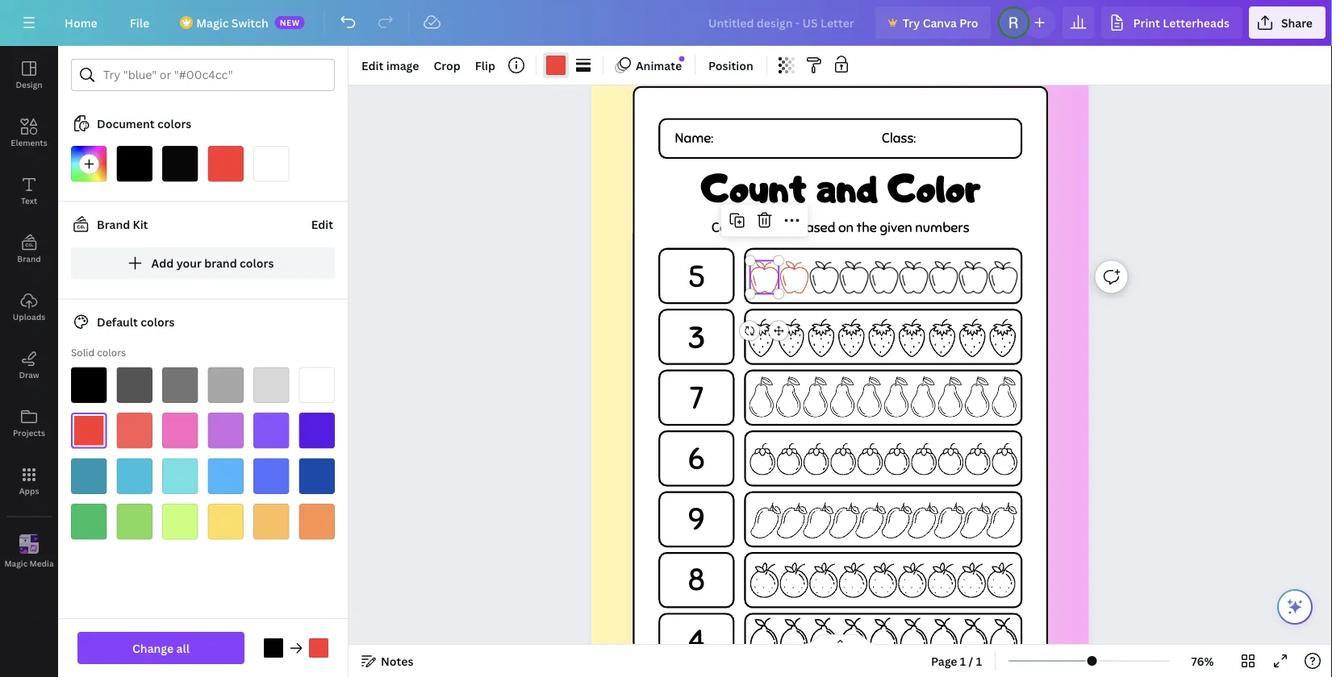 Task type: describe. For each thing, give the bounding box(es) containing it.
dark turquoise #0097b2 image
[[71, 459, 107, 495]]

brand kit
[[97, 217, 148, 232]]

position
[[709, 58, 754, 73]]

gray #737373 image
[[162, 368, 198, 404]]

1 horizontal spatial #ff3131 image
[[309, 639, 328, 659]]

elements
[[11, 137, 47, 148]]

brand
[[204, 256, 237, 271]]

/
[[969, 654, 974, 669]]

3
[[688, 319, 705, 357]]

white #ffffff image
[[299, 368, 335, 404]]

2 1 from the left
[[976, 654, 982, 669]]

change all
[[132, 641, 190, 657]]

text button
[[0, 162, 58, 220]]

76% button
[[1177, 649, 1229, 675]]

1 the from the left
[[746, 219, 767, 237]]

count and color
[[701, 163, 980, 212]]

position button
[[702, 52, 760, 78]]

given
[[880, 219, 912, 237]]

page
[[931, 654, 958, 669]]

based
[[798, 219, 835, 237]]

and
[[816, 163, 878, 212]]

magenta #cb6ce6 image
[[208, 413, 244, 449]]

brand button
[[0, 220, 58, 278]]

bright red #ff3131 image
[[71, 413, 107, 449]]

0 vertical spatial color
[[888, 163, 980, 212]]

magic switch
[[196, 15, 269, 30]]

apps
[[19, 486, 39, 497]]

cobalt blue #004aad image
[[299, 459, 335, 495]]

new image
[[679, 56, 685, 62]]

count
[[701, 163, 807, 212]]

default colors
[[97, 315, 175, 330]]

dark gray #545454 image
[[117, 368, 153, 404]]

1 vertical spatial #000000 image
[[264, 639, 283, 659]]

magenta #cb6ce6 image
[[208, 413, 244, 449]]

share
[[1282, 15, 1313, 30]]

edit image button
[[355, 52, 426, 78]]

your
[[176, 256, 202, 271]]

try canva pro
[[903, 15, 979, 30]]

design
[[16, 79, 42, 90]]

canva
[[923, 15, 957, 30]]

violet #5e17eb image
[[299, 413, 335, 449]]

edit for edit
[[311, 217, 333, 232]]

colors for document colors
[[157, 116, 191, 131]]

black #000000 image
[[71, 368, 107, 404]]

dark gray #545454 image
[[117, 368, 153, 404]]

colors inside add your brand colors button
[[240, 256, 274, 271]]

76%
[[1192, 654, 1214, 669]]

try canva pro button
[[875, 6, 992, 39]]

change all button
[[77, 633, 245, 665]]

bright red #ff3131 image
[[71, 413, 107, 449]]

2 the from the left
[[857, 219, 877, 237]]

share button
[[1249, 6, 1326, 39]]

brand for brand
[[17, 253, 41, 264]]

colors for solid colors
[[97, 346, 126, 360]]

turquoise blue #5ce1e6 image
[[162, 459, 198, 495]]

try
[[903, 15, 920, 30]]

0 horizontal spatial color
[[712, 219, 744, 237]]

home
[[65, 15, 97, 30]]

flip button
[[469, 52, 502, 78]]

edit button
[[310, 209, 335, 241]]

print letterheads
[[1134, 15, 1230, 30]]

canva assistant image
[[1286, 598, 1305, 617]]

projects
[[13, 428, 45, 439]]

change
[[132, 641, 174, 657]]

flip
[[475, 58, 496, 73]]

page 1 / 1
[[931, 654, 982, 669]]

purple #8c52ff image
[[253, 413, 289, 449]]



Task type: locate. For each thing, give the bounding box(es) containing it.
file
[[130, 15, 149, 30]]

yellow #ffde59 image
[[208, 504, 244, 540]]

home link
[[52, 6, 110, 39]]

brand left kit
[[97, 217, 130, 232]]

white #ffffff image
[[299, 368, 335, 404]]

purple #8c52ff image
[[253, 413, 289, 449]]

draw
[[19, 370, 39, 381]]

1 vertical spatial edit
[[311, 217, 333, 232]]

brand for brand kit
[[97, 217, 130, 232]]

crop
[[434, 58, 461, 73]]

gray #737373 image
[[162, 368, 198, 404]]

uploads button
[[0, 278, 58, 337]]

apps button
[[0, 453, 58, 511]]

0 vertical spatial brand
[[97, 217, 130, 232]]

colors right solid
[[97, 346, 126, 360]]

1 horizontal spatial edit
[[362, 58, 384, 73]]

1 vertical spatial #ff3131 image
[[309, 639, 328, 659]]

0 vertical spatial edit
[[362, 58, 384, 73]]

brand
[[97, 217, 130, 232], [17, 253, 41, 264]]

animate
[[636, 58, 682, 73]]

1 left /
[[960, 654, 966, 669]]

coral red #ff5757 image
[[117, 413, 153, 449]]

black #000000 image
[[71, 368, 107, 404]]

0 vertical spatial #ff3131 image
[[208, 146, 244, 182]]

#ff3131 image left notes button
[[309, 639, 328, 659]]

1
[[960, 654, 966, 669], [976, 654, 982, 669]]

media
[[30, 559, 54, 570]]

0 horizontal spatial magic
[[4, 559, 28, 570]]

9
[[688, 501, 705, 539]]

add
[[151, 256, 174, 271]]

#ffffff image
[[253, 146, 289, 182], [253, 146, 289, 182]]

1 vertical spatial #000000 image
[[264, 639, 283, 659]]

text
[[21, 195, 37, 206]]

colors for default colors
[[141, 315, 175, 330]]

the left fruit
[[746, 219, 767, 237]]

1 horizontal spatial #000000 image
[[264, 639, 283, 659]]

elements button
[[0, 104, 58, 162]]

0 horizontal spatial edit
[[311, 217, 333, 232]]

7
[[690, 380, 704, 418]]

dark turquoise #0097b2 image
[[71, 459, 107, 495]]

color
[[888, 163, 980, 212], [712, 219, 744, 237]]

name:
[[675, 130, 713, 147]]

edit inside button
[[311, 217, 333, 232]]

orange #ff914d image
[[299, 504, 335, 540]]

4
[[688, 623, 705, 661]]

1 horizontal spatial brand
[[97, 217, 130, 232]]

0 horizontal spatial #ff3131 image
[[208, 146, 244, 182]]

edit image
[[362, 58, 419, 73]]

1 vertical spatial color
[[712, 219, 744, 237]]

0 horizontal spatial #000000 image
[[117, 146, 153, 182]]

0 vertical spatial magic
[[196, 15, 229, 30]]

Design title text field
[[696, 6, 869, 39]]

8
[[688, 562, 705, 600]]

0 horizontal spatial #000000 image
[[117, 146, 153, 182]]

document colors
[[97, 116, 191, 131]]

side panel tab list
[[0, 46, 58, 582]]

coral red #ff5757 image
[[117, 413, 153, 449]]

print letterheads button
[[1101, 6, 1243, 39]]

aqua blue #0cc0df image
[[117, 459, 153, 495], [117, 459, 153, 495]]

magic
[[196, 15, 229, 30], [4, 559, 28, 570]]

notes button
[[355, 649, 420, 675]]

cobalt blue #004aad image
[[299, 459, 335, 495]]

1 vertical spatial brand
[[17, 253, 41, 264]]

#ff3131 image right #070707 icon
[[208, 146, 244, 182]]

notes
[[381, 654, 414, 669]]

magic left media
[[4, 559, 28, 570]]

switch
[[231, 15, 269, 30]]

green #00bf63 image
[[71, 504, 107, 540], [71, 504, 107, 540]]

1 horizontal spatial the
[[857, 219, 877, 237]]

light blue #38b6ff image
[[208, 459, 244, 495]]

1 right /
[[976, 654, 982, 669]]

gray #a6a6a6 image
[[208, 368, 244, 404], [208, 368, 244, 404]]

uploads
[[13, 312, 45, 322]]

draw button
[[0, 337, 58, 395]]

on
[[838, 219, 854, 237]]

#000000 image
[[117, 146, 153, 182], [264, 639, 283, 659]]

numbers
[[915, 219, 970, 237]]

magic media button
[[0, 524, 58, 582]]

#070707 image
[[162, 146, 198, 182]]

1 1 from the left
[[960, 654, 966, 669]]

letterheads
[[1163, 15, 1230, 30]]

color down count
[[712, 219, 744, 237]]

brand inside brand button
[[17, 253, 41, 264]]

fruit
[[770, 219, 795, 237]]

1 horizontal spatial color
[[888, 163, 980, 212]]

magic for magic media
[[4, 559, 28, 570]]

0 horizontal spatial brand
[[17, 253, 41, 264]]

magic inside button
[[4, 559, 28, 570]]

projects button
[[0, 395, 58, 453]]

#ff3131 image
[[208, 146, 244, 182], [309, 639, 328, 659]]

animate button
[[610, 52, 689, 78]]

Try "blue" or "#00c4cc" search field
[[103, 60, 324, 90]]

#070707 image
[[162, 146, 198, 182]]

solid colors
[[71, 346, 126, 360]]

edit for edit image
[[362, 58, 384, 73]]

1 horizontal spatial magic
[[196, 15, 229, 30]]

6
[[688, 440, 705, 479]]

1 horizontal spatial #000000 image
[[264, 639, 283, 659]]

0 horizontal spatial 1
[[960, 654, 966, 669]]

5
[[688, 258, 705, 297]]

edit
[[362, 58, 384, 73], [311, 217, 333, 232]]

0 vertical spatial #000000 image
[[117, 146, 153, 182]]

#000000 image
[[117, 146, 153, 182], [264, 639, 283, 659]]

magic for magic switch
[[196, 15, 229, 30]]

0 vertical spatial #000000 image
[[117, 146, 153, 182]]

turquoise blue #5ce1e6 image
[[162, 459, 198, 495]]

class:
[[882, 130, 916, 147]]

colors up #070707 image
[[157, 116, 191, 131]]

the right on
[[857, 219, 877, 237]]

file button
[[117, 6, 162, 39]]

color the fruit based on the given numbers
[[712, 219, 970, 237]]

lime #c1ff72 image
[[162, 504, 198, 540], [162, 504, 198, 540]]

pro
[[960, 15, 979, 30]]

brand up uploads button
[[17, 253, 41, 264]]

0 horizontal spatial the
[[746, 219, 767, 237]]

kit
[[133, 217, 148, 232]]

all
[[176, 641, 190, 657]]

#ff3131 image
[[546, 56, 566, 75], [546, 56, 566, 75], [208, 146, 244, 182], [309, 639, 328, 659]]

colors right brand
[[240, 256, 274, 271]]

edit inside dropdown button
[[362, 58, 384, 73]]

default
[[97, 315, 138, 330]]

crop button
[[427, 52, 467, 78]]

document
[[97, 116, 155, 131]]

peach #ffbd59 image
[[253, 504, 289, 540], [253, 504, 289, 540]]

light gray #d9d9d9 image
[[253, 368, 289, 404], [253, 368, 289, 404]]

add your brand colors
[[151, 256, 274, 271]]

1 horizontal spatial 1
[[976, 654, 982, 669]]

magic left switch
[[196, 15, 229, 30]]

light blue #38b6ff image
[[208, 459, 244, 495]]

solid
[[71, 346, 95, 360]]

show pages image
[[802, 634, 879, 647]]

main menu bar
[[0, 0, 1333, 46]]

royal blue #5271ff image
[[253, 459, 289, 495], [253, 459, 289, 495]]

violet #5e17eb image
[[299, 413, 335, 449]]

add your brand colors button
[[71, 247, 335, 280]]

pink #ff66c4 image
[[162, 413, 198, 449], [162, 413, 198, 449]]

the
[[746, 219, 767, 237], [857, 219, 877, 237]]

orange #ff914d image
[[299, 504, 335, 540]]

image
[[386, 58, 419, 73]]

print
[[1134, 15, 1161, 30]]

colors
[[157, 116, 191, 131], [240, 256, 274, 271], [141, 315, 175, 330], [97, 346, 126, 360]]

1 vertical spatial magic
[[4, 559, 28, 570]]

yellow #ffde59 image
[[208, 504, 244, 540]]

add a new color image
[[71, 146, 107, 182], [71, 146, 107, 182]]

grass green #7ed957 image
[[117, 504, 153, 540], [117, 504, 153, 540]]

magic inside main menu bar
[[196, 15, 229, 30]]

color up numbers
[[888, 163, 980, 212]]

colors right default
[[141, 315, 175, 330]]

design button
[[0, 46, 58, 104]]

new
[[280, 17, 300, 28]]

magic media
[[4, 559, 54, 570]]



Task type: vqa. For each thing, say whether or not it's contained in the screenshot.
"Magic Switch"
yes



